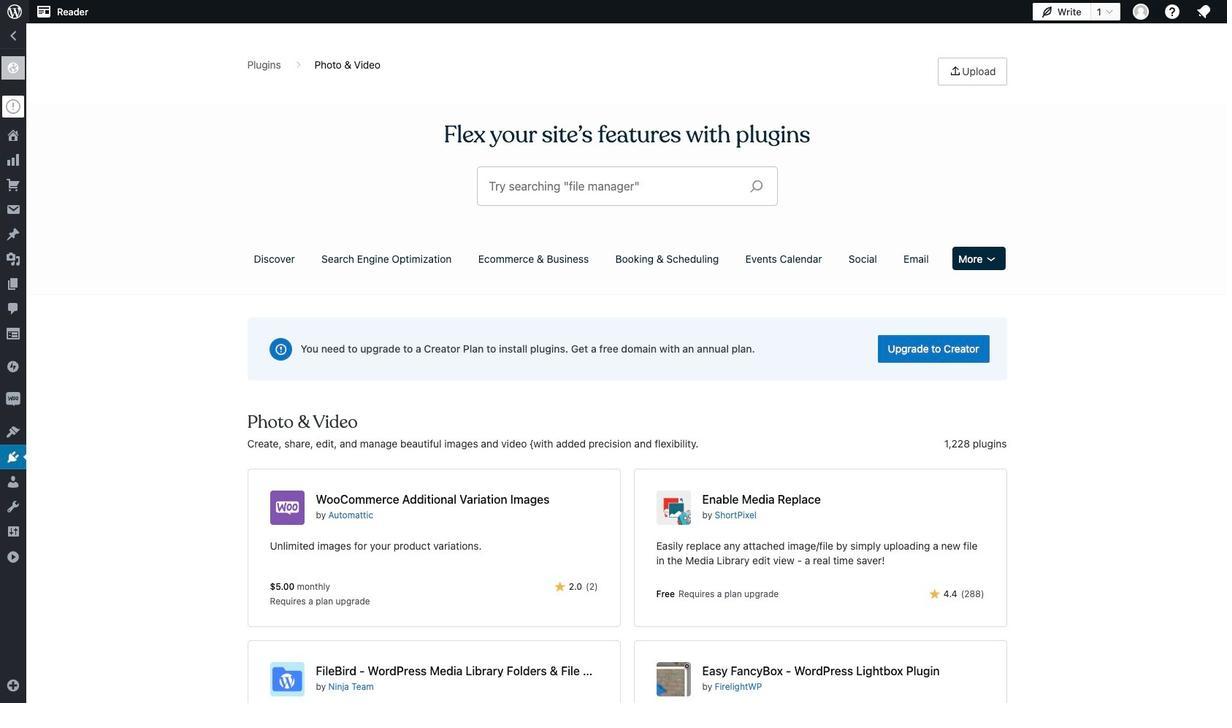 Task type: vqa. For each thing, say whether or not it's contained in the screenshot.
help "image"
yes



Task type: locate. For each thing, give the bounding box(es) containing it.
img image
[[6, 360, 20, 374], [6, 392, 20, 407]]

my profile image
[[1133, 4, 1149, 20]]

plugin icon image
[[270, 491, 304, 525], [657, 491, 691, 525], [270, 663, 304, 697], [657, 663, 691, 697]]

1 img image from the top
[[6, 360, 20, 374]]

1 vertical spatial img image
[[6, 392, 20, 407]]

0 vertical spatial img image
[[6, 360, 20, 374]]

manage your notifications image
[[1195, 3, 1213, 20]]

manage your sites image
[[6, 3, 23, 20]]

open search image
[[738, 176, 775, 197]]

None search field
[[478, 167, 777, 205]]

main content
[[242, 58, 1012, 704]]



Task type: describe. For each thing, give the bounding box(es) containing it.
2 img image from the top
[[6, 392, 20, 407]]

help image
[[1164, 3, 1182, 20]]

Search search field
[[489, 167, 738, 205]]



